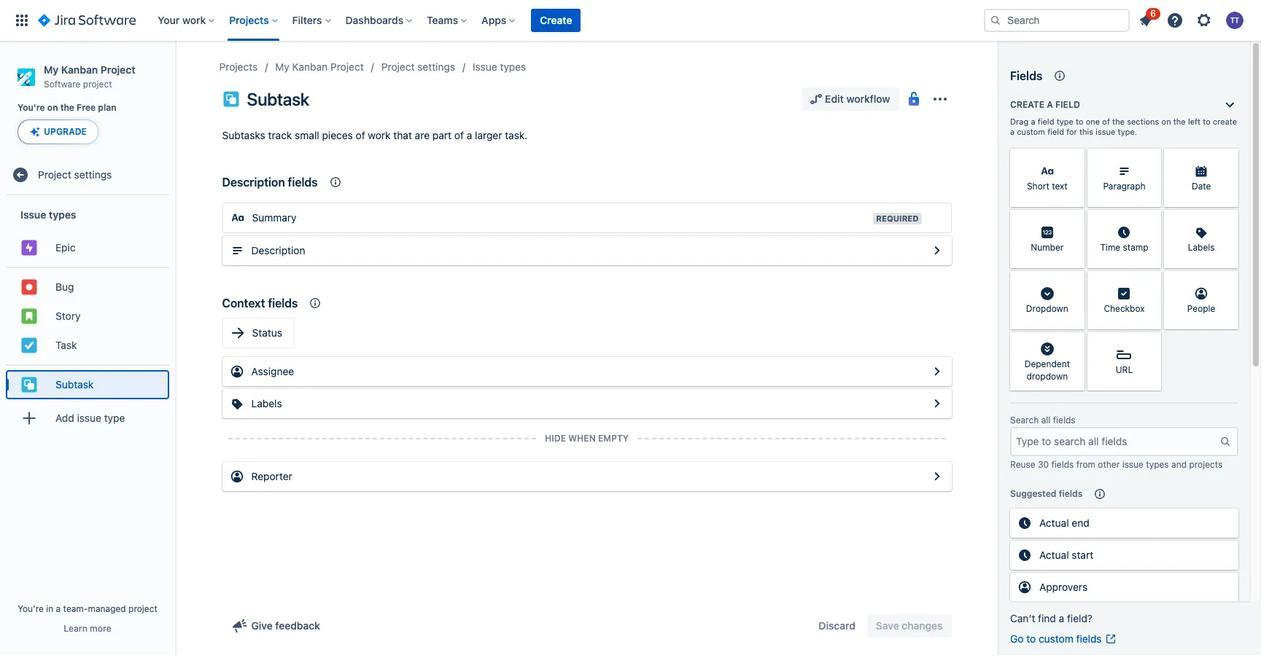 Task type: vqa. For each thing, say whether or not it's contained in the screenshot.


Task type: describe. For each thing, give the bounding box(es) containing it.
2 horizontal spatial to
[[1203, 117, 1211, 126]]

date
[[1192, 181, 1211, 192]]

open field configuration image for assignee
[[928, 395, 946, 413]]

go to custom fields link
[[1011, 633, 1117, 647]]

help image
[[1167, 12, 1184, 29]]

your work
[[158, 14, 206, 26]]

of inside drag a field type to one of the sections on the left to create a custom field for this issue type.
[[1103, 117, 1110, 126]]

description for description
[[251, 244, 305, 257]]

fields left more information about the context fields icon
[[288, 176, 318, 189]]

add issue type
[[55, 412, 125, 425]]

more information image for paragraph
[[1143, 150, 1160, 168]]

reporter button
[[222, 463, 952, 492]]

apps
[[482, 14, 507, 26]]

end
[[1072, 517, 1090, 530]]

hide
[[545, 433, 566, 444]]

add
[[55, 412, 74, 425]]

1 horizontal spatial project settings
[[381, 61, 455, 73]]

suggested fields
[[1011, 489, 1083, 500]]

your work button
[[153, 9, 221, 32]]

types for group containing issue types
[[49, 209, 76, 221]]

open field configuration image inside reporter button
[[928, 468, 946, 486]]

learn
[[64, 624, 87, 635]]

group containing issue types
[[6, 196, 169, 442]]

custom inside "link"
[[1039, 633, 1074, 646]]

find
[[1038, 613, 1056, 625]]

assignee
[[251, 366, 294, 378]]

1 vertical spatial project settings link
[[6, 161, 169, 190]]

actual for actual end
[[1040, 517, 1069, 530]]

description button
[[222, 236, 952, 266]]

project down upgrade button
[[38, 168, 71, 181]]

0 horizontal spatial of
[[356, 129, 365, 142]]

task
[[55, 339, 77, 352]]

subtasks track small pieces of work that are part of a larger task.
[[222, 129, 528, 142]]

my for my kanban project software project
[[44, 63, 59, 76]]

0 horizontal spatial project settings
[[38, 168, 112, 181]]

time
[[1101, 243, 1121, 253]]

subtask link
[[6, 371, 169, 400]]

go to custom fields
[[1011, 633, 1102, 646]]

subtasks
[[222, 129, 265, 142]]

projects for projects link
[[219, 61, 258, 73]]

issue inside add issue type button
[[77, 412, 101, 425]]

learn more button
[[64, 624, 111, 636]]

subtask inside group
[[55, 379, 94, 391]]

30
[[1038, 460, 1049, 471]]

more information image for number
[[1066, 212, 1083, 229]]

projects link
[[219, 58, 258, 76]]

this
[[1080, 127, 1094, 136]]

description fields
[[222, 176, 318, 189]]

search
[[1011, 415, 1039, 426]]

labels button
[[222, 390, 952, 419]]

create
[[1213, 117, 1238, 126]]

Type to search all fields text field
[[1012, 429, 1220, 455]]

story link
[[6, 302, 169, 331]]

actual end button
[[1011, 509, 1239, 538]]

in
[[46, 604, 53, 615]]

empty
[[598, 433, 629, 444]]

project inside 'my kanban project software project'
[[100, 63, 135, 76]]

more information about the fields image
[[1052, 67, 1069, 85]]

add issue type image
[[20, 410, 38, 428]]

teams button
[[423, 9, 473, 32]]

create for create a field
[[1011, 99, 1045, 110]]

actual start button
[[1011, 541, 1239, 571]]

1 horizontal spatial the
[[1113, 117, 1125, 126]]

bug
[[55, 281, 74, 293]]

dependent dropdown
[[1025, 359, 1070, 382]]

all
[[1042, 415, 1051, 426]]

search image
[[990, 15, 1002, 26]]

this link will be opened in a new tab image
[[1105, 634, 1117, 646]]

text
[[1052, 181, 1068, 192]]

more information about the suggested fields image
[[1092, 486, 1109, 503]]

description for description fields
[[222, 176, 285, 189]]

software
[[44, 79, 81, 90]]

0 vertical spatial project settings link
[[381, 58, 455, 76]]

a left larger
[[467, 129, 472, 142]]

more information image for date
[[1220, 150, 1237, 168]]

field for drag
[[1038, 117, 1055, 126]]

type inside drag a field type to one of the sections on the left to create a custom field for this issue type.
[[1057, 117, 1074, 126]]

paragraph
[[1104, 181, 1146, 192]]

more information image for labels
[[1220, 212, 1237, 229]]

short text
[[1027, 181, 1068, 192]]

actual end
[[1040, 517, 1090, 530]]

suggested
[[1011, 489, 1057, 500]]

you're for you're in a team-managed project
[[18, 604, 44, 615]]

give feedback
[[251, 620, 320, 633]]

dashboards
[[346, 14, 404, 26]]

fields inside "link"
[[1077, 633, 1102, 646]]

primary element
[[9, 0, 984, 41]]

small
[[295, 129, 319, 142]]

dependent
[[1025, 359, 1070, 370]]

my for my kanban project
[[275, 61, 290, 73]]

projects for projects dropdown button
[[229, 14, 269, 26]]

short
[[1027, 181, 1050, 192]]

your profile and settings image
[[1227, 12, 1244, 29]]

part
[[433, 129, 452, 142]]

time stamp
[[1101, 243, 1149, 253]]

type.
[[1118, 127, 1138, 136]]

edit workflow
[[825, 93, 891, 105]]

issue types link
[[473, 58, 526, 76]]

story
[[55, 310, 81, 322]]

number
[[1031, 243, 1064, 253]]

filters
[[292, 14, 322, 26]]

more information image for checkbox
[[1143, 273, 1160, 290]]

issue types for group containing issue types
[[20, 209, 76, 221]]

a right in
[[56, 604, 61, 615]]

edit
[[825, 93, 844, 105]]

1 horizontal spatial of
[[454, 129, 464, 142]]

track
[[268, 129, 292, 142]]

banner containing your work
[[0, 0, 1262, 41]]

add issue type button
[[6, 404, 169, 434]]

reuse
[[1011, 460, 1036, 471]]

labels for more information icon associated with labels
[[1188, 243, 1215, 253]]

issue for group containing issue types
[[20, 209, 46, 221]]

go
[[1011, 633, 1024, 646]]

project down dashboards popup button
[[381, 61, 415, 73]]

teams
[[427, 14, 458, 26]]

plan
[[98, 102, 116, 113]]

actual start
[[1040, 549, 1094, 562]]

types for issue types link
[[500, 61, 526, 73]]

1 horizontal spatial work
[[368, 129, 391, 142]]



Task type: locate. For each thing, give the bounding box(es) containing it.
2 horizontal spatial the
[[1174, 117, 1186, 126]]

issue right add
[[77, 412, 101, 425]]

of right one
[[1103, 117, 1110, 126]]

types inside group
[[49, 209, 76, 221]]

pieces
[[322, 129, 353, 142]]

1 horizontal spatial to
[[1076, 117, 1084, 126]]

0 horizontal spatial project settings link
[[6, 161, 169, 190]]

1 horizontal spatial project settings link
[[381, 58, 455, 76]]

my
[[275, 61, 290, 73], [44, 63, 59, 76]]

dashboards button
[[341, 9, 418, 32]]

0 vertical spatial actual
[[1040, 517, 1069, 530]]

1 vertical spatial on
[[1162, 117, 1172, 126]]

custom down can't find a field?
[[1039, 633, 1074, 646]]

project
[[331, 61, 364, 73], [381, 61, 415, 73], [100, 63, 135, 76], [38, 168, 71, 181]]

0 vertical spatial issue
[[473, 61, 497, 73]]

1 horizontal spatial subtask
[[247, 89, 309, 109]]

0 horizontal spatial subtask
[[55, 379, 94, 391]]

create a field
[[1011, 99, 1081, 110]]

1 horizontal spatial create
[[1011, 99, 1045, 110]]

of right part
[[454, 129, 464, 142]]

type
[[1057, 117, 1074, 126], [104, 412, 125, 425]]

1 vertical spatial labels
[[251, 398, 282, 410]]

more information image for people
[[1220, 273, 1237, 290]]

settings image
[[1196, 12, 1213, 29]]

1 vertical spatial subtask
[[55, 379, 94, 391]]

team-
[[63, 604, 88, 615]]

you're
[[18, 102, 45, 113], [18, 604, 44, 615]]

description up summary
[[222, 176, 285, 189]]

issue right other
[[1123, 460, 1144, 471]]

more options image
[[931, 90, 949, 108]]

1 horizontal spatial project
[[128, 604, 158, 615]]

create up drag
[[1011, 99, 1045, 110]]

epic
[[55, 241, 76, 254]]

you're on the free plan
[[18, 102, 116, 113]]

to right go
[[1027, 633, 1036, 646]]

type up for
[[1057, 117, 1074, 126]]

project settings link down teams in the top of the page
[[381, 58, 455, 76]]

1 group from the top
[[6, 196, 169, 442]]

my inside 'my kanban project software project'
[[44, 63, 59, 76]]

from
[[1077, 460, 1096, 471]]

labels up people
[[1188, 243, 1215, 253]]

0 horizontal spatial project
[[83, 79, 112, 90]]

managed
[[88, 604, 126, 615]]

more information image for dependent dropdown
[[1066, 334, 1083, 352]]

0 horizontal spatial on
[[47, 102, 58, 113]]

issue inside drag a field type to one of the sections on the left to create a custom field for this issue type.
[[1096, 127, 1116, 136]]

description down summary
[[251, 244, 305, 257]]

1 horizontal spatial issue
[[1096, 127, 1116, 136]]

you're for you're on the free plan
[[18, 102, 45, 113]]

projects
[[229, 14, 269, 26], [219, 61, 258, 73]]

jira software image
[[38, 12, 136, 29], [38, 12, 136, 29]]

types
[[500, 61, 526, 73], [49, 209, 76, 221], [1146, 460, 1169, 471]]

projects inside dropdown button
[[229, 14, 269, 26]]

1 vertical spatial issue types
[[20, 209, 76, 221]]

create inside button
[[540, 14, 572, 26]]

projects button
[[225, 9, 284, 32]]

my kanban project software project
[[44, 63, 135, 90]]

you're left in
[[18, 604, 44, 615]]

issue for issue types link
[[473, 61, 497, 73]]

1 vertical spatial you're
[[18, 604, 44, 615]]

you're in a team-managed project
[[18, 604, 158, 615]]

2 actual from the top
[[1040, 549, 1069, 562]]

types down apps popup button
[[500, 61, 526, 73]]

0 horizontal spatial more information image
[[1066, 334, 1083, 352]]

project settings down upgrade
[[38, 168, 112, 181]]

2 horizontal spatial issue
[[1123, 460, 1144, 471]]

1 vertical spatial types
[[49, 209, 76, 221]]

can't
[[1011, 613, 1036, 625]]

actual left start
[[1040, 549, 1069, 562]]

open field configuration image inside description button
[[928, 242, 946, 260]]

1 vertical spatial field
[[1038, 117, 1055, 126]]

0 vertical spatial project settings
[[381, 61, 455, 73]]

2 horizontal spatial of
[[1103, 117, 1110, 126]]

more information image up dependent
[[1066, 334, 1083, 352]]

checkbox
[[1104, 304, 1145, 315]]

0 vertical spatial labels
[[1188, 243, 1215, 253]]

field
[[1056, 99, 1081, 110], [1038, 117, 1055, 126], [1048, 127, 1065, 136]]

my right projects link
[[275, 61, 290, 73]]

0 horizontal spatial create
[[540, 14, 572, 26]]

project up the plan
[[100, 63, 135, 76]]

1 horizontal spatial labels
[[1188, 243, 1215, 253]]

task.
[[505, 129, 528, 142]]

a
[[1047, 99, 1053, 110], [1031, 117, 1036, 126], [1011, 127, 1015, 136], [467, 129, 472, 142], [56, 604, 61, 615], [1059, 613, 1065, 625]]

0 vertical spatial on
[[47, 102, 58, 113]]

reporter
[[251, 471, 292, 483]]

more information image for time stamp
[[1143, 212, 1160, 229]]

0 vertical spatial field
[[1056, 99, 1081, 110]]

drag a field type to one of the sections on the left to create a custom field for this issue type.
[[1011, 117, 1238, 136]]

start
[[1072, 549, 1094, 562]]

approvers
[[1040, 582, 1088, 594]]

1 horizontal spatial on
[[1162, 117, 1172, 126]]

and
[[1172, 460, 1187, 471]]

fields left this link will be opened in a new tab icon
[[1077, 633, 1102, 646]]

the left left at the right of page
[[1174, 117, 1186, 126]]

0 vertical spatial you're
[[18, 102, 45, 113]]

issue down apps
[[473, 61, 497, 73]]

free
[[77, 102, 96, 113]]

required
[[877, 214, 919, 223]]

fields
[[1011, 69, 1043, 82]]

description inside button
[[251, 244, 305, 257]]

task link
[[6, 331, 169, 361]]

1 horizontal spatial kanban
[[292, 61, 328, 73]]

upgrade
[[44, 126, 87, 137]]

2 group from the top
[[6, 267, 169, 365]]

project settings link down upgrade
[[6, 161, 169, 190]]

appswitcher icon image
[[13, 12, 31, 29]]

on
[[47, 102, 58, 113], [1162, 117, 1172, 126]]

0 horizontal spatial issue types
[[20, 209, 76, 221]]

notifications image
[[1138, 12, 1155, 29]]

are
[[415, 129, 430, 142]]

work right your
[[182, 14, 206, 26]]

filters button
[[288, 9, 337, 32]]

1 vertical spatial issue
[[20, 209, 46, 221]]

0 horizontal spatial issue
[[77, 412, 101, 425]]

a down drag
[[1011, 127, 1015, 136]]

sidebar navigation image
[[159, 58, 191, 88]]

0 horizontal spatial to
[[1027, 633, 1036, 646]]

context
[[222, 297, 265, 310]]

more information about the context fields image
[[307, 295, 324, 312]]

your
[[158, 14, 180, 26]]

2 vertical spatial issue
[[1123, 460, 1144, 471]]

0 horizontal spatial type
[[104, 412, 125, 425]]

summary
[[252, 212, 297, 224]]

a right find
[[1059, 613, 1065, 625]]

discard button
[[810, 615, 865, 638]]

1 horizontal spatial my
[[275, 61, 290, 73]]

to inside "link"
[[1027, 633, 1036, 646]]

settings down upgrade
[[74, 168, 112, 181]]

project settings down teams in the top of the page
[[381, 61, 455, 73]]

url
[[1116, 365, 1133, 376]]

fields
[[288, 176, 318, 189], [268, 297, 298, 310], [1053, 415, 1076, 426], [1052, 460, 1074, 471], [1059, 489, 1083, 500], [1077, 633, 1102, 646]]

dropdown
[[1027, 371, 1068, 382]]

to up this
[[1076, 117, 1084, 126]]

left
[[1188, 117, 1201, 126]]

my kanban project
[[275, 61, 364, 73]]

0 vertical spatial subtask
[[247, 89, 309, 109]]

1 horizontal spatial types
[[500, 61, 526, 73]]

of right pieces
[[356, 129, 365, 142]]

2 open field configuration image from the top
[[928, 395, 946, 413]]

project down "dashboards" on the top
[[331, 61, 364, 73]]

custom inside drag a field type to one of the sections on the left to create a custom field for this issue type.
[[1017, 127, 1046, 136]]

kanban down "filters" popup button
[[292, 61, 328, 73]]

you're up upgrade button
[[18, 102, 45, 113]]

subtask up add
[[55, 379, 94, 391]]

group containing bug
[[6, 267, 169, 365]]

custom down drag
[[1017, 127, 1046, 136]]

issue up epic link
[[20, 209, 46, 221]]

work
[[182, 14, 206, 26], [368, 129, 391, 142]]

group
[[6, 196, 169, 442], [6, 267, 169, 365]]

actual for actual start
[[1040, 549, 1069, 562]]

fields left 'more information about the suggested fields' image
[[1059, 489, 1083, 500]]

types up the epic
[[49, 209, 76, 221]]

kanban up software
[[61, 63, 98, 76]]

2 vertical spatial open field configuration image
[[928, 468, 946, 486]]

0 horizontal spatial the
[[60, 102, 74, 113]]

my kanban project link
[[275, 58, 364, 76]]

subtask group
[[6, 365, 169, 404]]

1 vertical spatial projects
[[219, 61, 258, 73]]

1 vertical spatial project settings
[[38, 168, 112, 181]]

project up the plan
[[83, 79, 112, 90]]

can't find a field?
[[1011, 613, 1093, 625]]

0 horizontal spatial my
[[44, 63, 59, 76]]

issue types down apps popup button
[[473, 61, 526, 73]]

2 vertical spatial types
[[1146, 460, 1169, 471]]

0 horizontal spatial labels
[[251, 398, 282, 410]]

project inside 'my kanban project software project'
[[83, 79, 112, 90]]

2 vertical spatial field
[[1048, 127, 1065, 136]]

0 horizontal spatial issue
[[20, 209, 46, 221]]

2 horizontal spatial types
[[1146, 460, 1169, 471]]

other
[[1098, 460, 1120, 471]]

open field configuration image inside labels button
[[928, 395, 946, 413]]

labels down assignee
[[251, 398, 282, 410]]

create right apps popup button
[[540, 14, 572, 26]]

1 horizontal spatial issue
[[473, 61, 497, 73]]

fields left more information about the context fields image
[[268, 297, 298, 310]]

status
[[252, 327, 282, 339]]

fields right 30
[[1052, 460, 1074, 471]]

on right sections
[[1162, 117, 1172, 126]]

edit workflow button
[[802, 88, 899, 111]]

open field configuration image
[[928, 363, 946, 381]]

kanban for my kanban project software project
[[61, 63, 98, 76]]

issue types inside group
[[20, 209, 76, 221]]

1 vertical spatial custom
[[1039, 633, 1074, 646]]

1 vertical spatial description
[[251, 244, 305, 257]]

1 horizontal spatial issue types
[[473, 61, 526, 73]]

field up for
[[1056, 99, 1081, 110]]

create button
[[531, 9, 581, 32]]

0 horizontal spatial settings
[[74, 168, 112, 181]]

0 horizontal spatial types
[[49, 209, 76, 221]]

1 open field configuration image from the top
[[928, 242, 946, 260]]

0 vertical spatial type
[[1057, 117, 1074, 126]]

0 vertical spatial more information image
[[1143, 150, 1160, 168]]

1 horizontal spatial more information image
[[1143, 150, 1160, 168]]

issue down one
[[1096, 127, 1116, 136]]

projects up issue type icon
[[219, 61, 258, 73]]

1 horizontal spatial type
[[1057, 117, 1074, 126]]

0 vertical spatial work
[[182, 14, 206, 26]]

issue types up the epic
[[20, 209, 76, 221]]

on up upgrade button
[[47, 102, 58, 113]]

fields right all
[[1053, 415, 1076, 426]]

that
[[394, 129, 412, 142]]

open field configuration image for summary
[[928, 242, 946, 260]]

1 vertical spatial create
[[1011, 99, 1045, 110]]

field down create a field
[[1038, 117, 1055, 126]]

the left free
[[60, 102, 74, 113]]

give feedback button
[[222, 615, 329, 638]]

field for create
[[1056, 99, 1081, 110]]

0 vertical spatial settings
[[418, 61, 455, 73]]

3 open field configuration image from the top
[[928, 468, 946, 486]]

1 vertical spatial more information image
[[1066, 334, 1083, 352]]

kanban inside 'my kanban project software project'
[[61, 63, 98, 76]]

labels for open field configuration icon inside labels button
[[251, 398, 282, 410]]

my up software
[[44, 63, 59, 76]]

work left that
[[368, 129, 391, 142]]

the
[[60, 102, 74, 113], [1113, 117, 1125, 126], [1174, 117, 1186, 126]]

types left and
[[1146, 460, 1169, 471]]

1 horizontal spatial settings
[[418, 61, 455, 73]]

projects
[[1190, 460, 1223, 471]]

give
[[251, 620, 273, 633]]

type inside button
[[104, 412, 125, 425]]

labels inside button
[[251, 398, 282, 410]]

0 vertical spatial issue
[[1096, 127, 1116, 136]]

1 vertical spatial actual
[[1040, 549, 1069, 562]]

field left for
[[1048, 127, 1065, 136]]

open field configuration image
[[928, 242, 946, 260], [928, 395, 946, 413], [928, 468, 946, 486]]

type down subtask link
[[104, 412, 125, 425]]

more information image
[[1143, 150, 1160, 168], [1066, 334, 1083, 352]]

a down the more information about the fields icon
[[1047, 99, 1053, 110]]

actual left end
[[1040, 517, 1069, 530]]

1 vertical spatial issue
[[77, 412, 101, 425]]

1 vertical spatial open field configuration image
[[928, 395, 946, 413]]

more
[[90, 624, 111, 635]]

larger
[[475, 129, 502, 142]]

subtask up the 'track'
[[247, 89, 309, 109]]

to right left at the right of page
[[1203, 117, 1211, 126]]

for
[[1067, 127, 1077, 136]]

issue inside group
[[20, 209, 46, 221]]

field?
[[1067, 613, 1093, 625]]

2 you're from the top
[[18, 604, 44, 615]]

project right the 'managed'
[[128, 604, 158, 615]]

0 horizontal spatial work
[[182, 14, 206, 26]]

0 vertical spatial projects
[[229, 14, 269, 26]]

banner
[[0, 0, 1262, 41]]

reuse 30 fields from other issue types and projects
[[1011, 460, 1223, 471]]

1 vertical spatial settings
[[74, 168, 112, 181]]

issue type icon image
[[222, 90, 240, 108]]

epic link
[[6, 234, 169, 263]]

to
[[1076, 117, 1084, 126], [1203, 117, 1211, 126], [1027, 633, 1036, 646]]

0 vertical spatial description
[[222, 176, 285, 189]]

0 horizontal spatial kanban
[[61, 63, 98, 76]]

work inside "dropdown button"
[[182, 14, 206, 26]]

the up type.
[[1113, 117, 1125, 126]]

1 vertical spatial project
[[128, 604, 158, 615]]

1 you're from the top
[[18, 102, 45, 113]]

0 vertical spatial issue types
[[473, 61, 526, 73]]

0 vertical spatial custom
[[1017, 127, 1046, 136]]

hide when empty
[[545, 433, 629, 444]]

1 vertical spatial type
[[104, 412, 125, 425]]

Search field
[[984, 9, 1130, 32]]

projects up projects link
[[229, 14, 269, 26]]

more information image
[[1066, 150, 1083, 168], [1220, 150, 1237, 168], [1066, 212, 1083, 229], [1143, 212, 1160, 229], [1220, 212, 1237, 229], [1066, 273, 1083, 290], [1143, 273, 1160, 290], [1220, 273, 1237, 290]]

more information image for dropdown
[[1066, 273, 1083, 290]]

1 vertical spatial work
[[368, 129, 391, 142]]

more information image for short text
[[1066, 150, 1083, 168]]

more information image down sections
[[1143, 150, 1160, 168]]

kanban for my kanban project
[[292, 61, 328, 73]]

0 vertical spatial create
[[540, 14, 572, 26]]

0 vertical spatial project
[[83, 79, 112, 90]]

0 vertical spatial types
[[500, 61, 526, 73]]

1 actual from the top
[[1040, 517, 1069, 530]]

create for create
[[540, 14, 572, 26]]

more information about the context fields image
[[327, 174, 344, 191]]

project settings
[[381, 61, 455, 73], [38, 168, 112, 181]]

issue types for issue types link
[[473, 61, 526, 73]]

0 vertical spatial open field configuration image
[[928, 242, 946, 260]]

a right drag
[[1031, 117, 1036, 126]]

settings down teams in the top of the page
[[418, 61, 455, 73]]

6
[[1151, 8, 1156, 19]]

one
[[1086, 117, 1100, 126]]

on inside drag a field type to one of the sections on the left to create a custom field for this issue type.
[[1162, 117, 1172, 126]]



